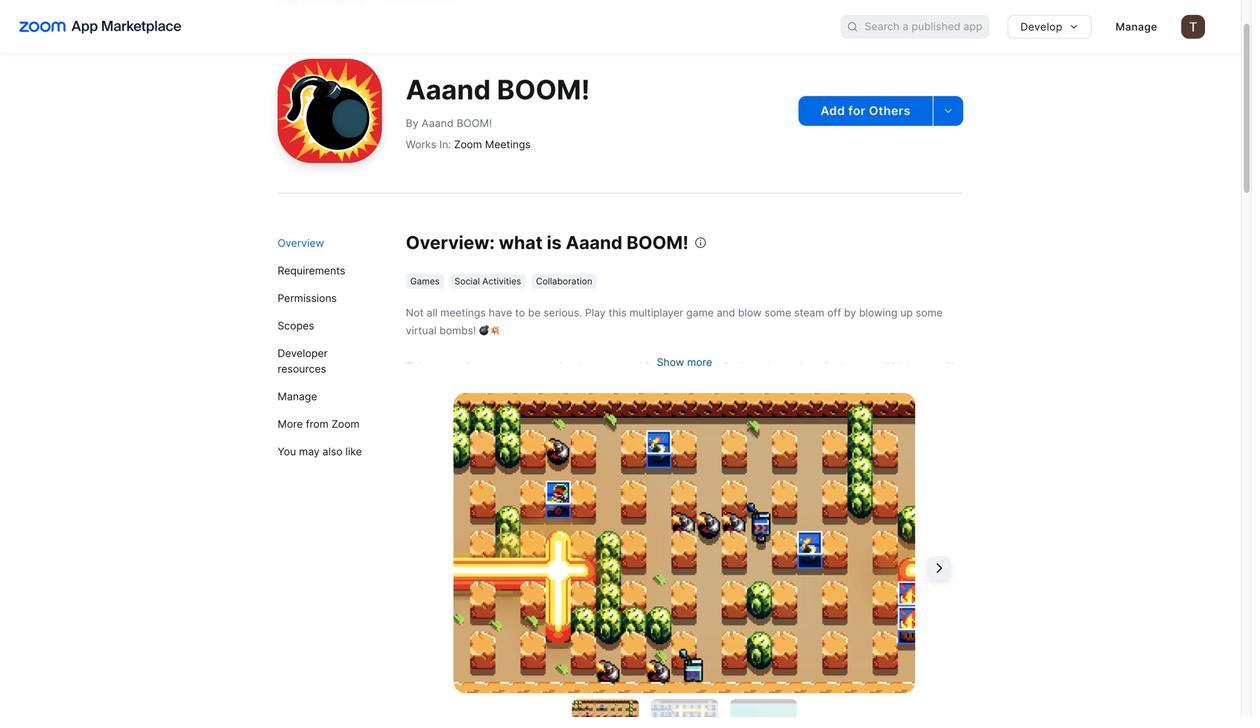 Task type: describe. For each thing, give the bounding box(es) containing it.
develop
[[1020, 20, 1063, 33]]

others
[[442, 378, 473, 391]]

manage for manage "button"
[[1116, 20, 1157, 33]]

developer resources
[[278, 347, 328, 376]]

more
[[278, 418, 303, 431]]

activities
[[482, 276, 521, 287]]

requirements link
[[278, 257, 379, 285]]

2 some from the left
[[916, 307, 943, 319]]

overview link
[[278, 230, 379, 257]]

other
[[732, 360, 758, 373]]

show more
[[657, 356, 712, 369]]

win?
[[542, 378, 565, 391]]

virtual
[[406, 325, 437, 337]]

search a published app element
[[841, 15, 990, 39]]

up inside not all meetings have to be serious. play this multiplayer game and blow some steam off by blowing up some virtual bombs! 💣💥
[[900, 307, 913, 319]]

also
[[322, 446, 343, 458]]

allows
[[460, 360, 491, 373]]

overview:
[[406, 232, 495, 254]]

resources
[[278, 363, 326, 376]]

you may also like link
[[278, 438, 379, 466]]

zoom for in:
[[454, 138, 482, 151]]

game inside this game allows you to control a character and fight with up to 3 other players in a single room. which one will outlive others and grab the win?
[[430, 360, 457, 373]]

developer
[[278, 347, 328, 360]]

character
[[573, 360, 621, 373]]

0 vertical spatial aaand
[[406, 73, 491, 106]]

more
[[687, 356, 712, 369]]

in:
[[439, 138, 451, 151]]

more from zoom
[[278, 418, 360, 431]]

play
[[585, 307, 606, 319]]

manage link
[[278, 383, 379, 411]]

grab
[[498, 378, 520, 391]]

requirements
[[278, 265, 345, 277]]

1 vertical spatial aaand
[[422, 117, 454, 130]]

fight
[[645, 360, 667, 373]]

what
[[499, 232, 543, 254]]

this game allows you to control a character and fight with up to 3 other players in a single room. which one will outlive others and grab the win?
[[406, 360, 954, 391]]

develop button
[[1008, 15, 1092, 39]]

you may also like
[[278, 446, 362, 458]]

add for others
[[821, 104, 911, 118]]

2 horizontal spatial boom!
[[627, 232, 689, 254]]

steam
[[794, 307, 824, 319]]

not all meetings have to be serious. play this multiplayer game and blow some steam off by blowing up some virtual bombs! 💣💥
[[406, 307, 943, 337]]

players
[[761, 360, 797, 373]]

scopes
[[278, 320, 314, 332]]

may
[[299, 446, 320, 458]]

breadcrumb navigation
[[278, 0, 963, 8]]

meetings
[[485, 138, 531, 151]]

blow
[[738, 307, 762, 319]]

3
[[723, 360, 729, 373]]

room.
[[852, 360, 880, 373]]

others
[[869, 104, 911, 118]]

works in: zoom meetings
[[406, 138, 531, 151]]

1 vertical spatial and
[[624, 360, 642, 373]]

aaand boom! image
[[278, 59, 382, 163]]

the
[[523, 378, 539, 391]]

to for control
[[514, 360, 524, 373]]

by aaand boom!
[[406, 117, 492, 130]]

bombs!
[[439, 325, 476, 337]]

by
[[844, 307, 856, 319]]

is
[[547, 232, 562, 254]]

meetings
[[440, 307, 486, 319]]

manage button
[[1104, 15, 1169, 39]]

this
[[406, 360, 427, 373]]

overview: what is aaand boom!
[[406, 232, 689, 254]]



Task type: vqa. For each thing, say whether or not it's contained in the screenshot.
"HOW IT WORKS: AAAND BOOM!" image
yes



Task type: locate. For each thing, give the bounding box(es) containing it.
not
[[406, 307, 424, 319]]

1 horizontal spatial boom!
[[497, 73, 590, 106]]

social
[[455, 276, 480, 287]]

with
[[670, 360, 691, 373]]

permissions link
[[278, 285, 379, 312]]

which
[[883, 360, 914, 373]]

outlive
[[406, 378, 439, 391]]

2 a from the left
[[811, 360, 817, 373]]

have
[[489, 307, 512, 319]]

to for be
[[515, 307, 525, 319]]

how it works: aaand boom! image
[[454, 394, 916, 694]]

boom! up works in: zoom meetings
[[457, 117, 492, 130]]

0 vertical spatial boom!
[[497, 73, 590, 106]]

and
[[717, 307, 735, 319], [624, 360, 642, 373], [476, 378, 495, 391]]

off
[[827, 307, 841, 319]]

1 vertical spatial manage
[[278, 391, 317, 403]]

manage for manage link
[[278, 391, 317, 403]]

1 horizontal spatial and
[[624, 360, 642, 373]]

zoom right in:
[[454, 138, 482, 151]]

serious.
[[544, 307, 582, 319]]

in
[[800, 360, 808, 373]]

1 horizontal spatial zoom
[[454, 138, 482, 151]]

up inside this game allows you to control a character and fight with up to 3 other players in a single room. which one will outlive others and grab the win?
[[694, 360, 707, 373]]

to
[[515, 307, 525, 319], [514, 360, 524, 373], [710, 360, 720, 373]]

boom!
[[497, 73, 590, 106], [457, 117, 492, 130], [627, 232, 689, 254]]

game up others
[[430, 360, 457, 373]]

aaand
[[406, 73, 491, 106], [422, 117, 454, 130], [566, 232, 622, 254]]

1 horizontal spatial a
[[811, 360, 817, 373]]

more from zoom link
[[278, 411, 379, 438]]

works
[[406, 138, 436, 151]]

up right "with"
[[694, 360, 707, 373]]

multiplayer
[[629, 307, 683, 319]]

overview
[[278, 237, 324, 250]]

all
[[427, 307, 437, 319]]

1 horizontal spatial game
[[686, 307, 714, 319]]

a right in
[[811, 360, 817, 373]]

zoom for from
[[332, 418, 360, 431]]

banner containing develop
[[0, 0, 1241, 54]]

to right you
[[514, 360, 524, 373]]

2 horizontal spatial and
[[717, 307, 735, 319]]

boom! up meetings
[[497, 73, 590, 106]]

this
[[609, 307, 627, 319]]

1 a from the left
[[565, 360, 570, 373]]

1 horizontal spatial manage
[[1116, 20, 1157, 33]]

💣💥
[[479, 325, 500, 337]]

1 some from the left
[[764, 307, 791, 319]]

will
[[938, 360, 954, 373]]

up
[[900, 307, 913, 319], [694, 360, 707, 373]]

0 horizontal spatial a
[[565, 360, 570, 373]]

aaand right is
[[566, 232, 622, 254]]

up right blowing at top
[[900, 307, 913, 319]]

zoom
[[454, 138, 482, 151], [332, 418, 360, 431]]

permissions
[[278, 292, 337, 305]]

for
[[848, 104, 866, 118]]

1 vertical spatial up
[[694, 360, 707, 373]]

zoom right from
[[332, 418, 360, 431]]

add for others link
[[799, 96, 933, 126]]

manage inside "button"
[[1116, 20, 1157, 33]]

a
[[565, 360, 570, 373], [811, 360, 817, 373]]

game inside not all meetings have to be serious. play this multiplayer game and blow some steam off by blowing up some virtual bombs! 💣💥
[[686, 307, 714, 319]]

show
[[657, 356, 684, 369]]

1 horizontal spatial some
[[916, 307, 943, 319]]

0 vertical spatial manage
[[1116, 20, 1157, 33]]

0 horizontal spatial zoom
[[332, 418, 360, 431]]

0 horizontal spatial manage
[[278, 391, 317, 403]]

social activities
[[455, 276, 521, 287]]

collaboration
[[536, 276, 592, 287]]

and inside not all meetings have to be serious. play this multiplayer game and blow some steam off by blowing up some virtual bombs! 💣💥
[[717, 307, 735, 319]]

blowing
[[859, 307, 897, 319]]

some right blow
[[764, 307, 791, 319]]

to left be
[[515, 307, 525, 319]]

2 vertical spatial boom!
[[627, 232, 689, 254]]

1 vertical spatial game
[[430, 360, 457, 373]]

single
[[820, 360, 849, 373]]

and down allows on the bottom left
[[476, 378, 495, 391]]

0 vertical spatial up
[[900, 307, 913, 319]]

from
[[306, 418, 329, 431]]

2 vertical spatial aaand
[[566, 232, 622, 254]]

aaand up by aaand boom!
[[406, 73, 491, 106]]

show more link
[[657, 356, 712, 369]]

some
[[764, 307, 791, 319], [916, 307, 943, 319]]

0 horizontal spatial up
[[694, 360, 707, 373]]

game
[[686, 307, 714, 319], [430, 360, 457, 373]]

you
[[494, 360, 511, 373]]

aaand up in:
[[422, 117, 454, 130]]

0 vertical spatial game
[[686, 307, 714, 319]]

some right blowing at top
[[916, 307, 943, 319]]

to left 3
[[710, 360, 720, 373]]

you
[[278, 446, 296, 458]]

one
[[917, 360, 935, 373]]

and left fight
[[624, 360, 642, 373]]

aaand boom!
[[406, 73, 590, 106]]

0 vertical spatial zoom
[[454, 138, 482, 151]]

boom! up multiplayer
[[627, 232, 689, 254]]

games
[[410, 276, 440, 287]]

0 horizontal spatial some
[[764, 307, 791, 319]]

to inside not all meetings have to be serious. play this multiplayer game and blow some steam off by blowing up some virtual bombs! 💣💥
[[515, 307, 525, 319]]

0 horizontal spatial and
[[476, 378, 495, 391]]

game right multiplayer
[[686, 307, 714, 319]]

1 vertical spatial zoom
[[332, 418, 360, 431]]

1 vertical spatial boom!
[[457, 117, 492, 130]]

control
[[527, 360, 562, 373]]

like
[[345, 446, 362, 458]]

add
[[821, 104, 845, 118]]

0 vertical spatial and
[[717, 307, 735, 319]]

1 horizontal spatial up
[[900, 307, 913, 319]]

0 horizontal spatial game
[[430, 360, 457, 373]]

banner
[[0, 0, 1241, 54]]

be
[[528, 307, 541, 319]]

and left blow
[[717, 307, 735, 319]]

developer resources link
[[278, 340, 379, 383]]

2 vertical spatial and
[[476, 378, 495, 391]]

scopes link
[[278, 312, 379, 340]]

a up win?
[[565, 360, 570, 373]]

manage
[[1116, 20, 1157, 33], [278, 391, 317, 403]]

by
[[406, 117, 419, 130]]

Search text field
[[865, 16, 990, 38]]

0 horizontal spatial boom!
[[457, 117, 492, 130]]



